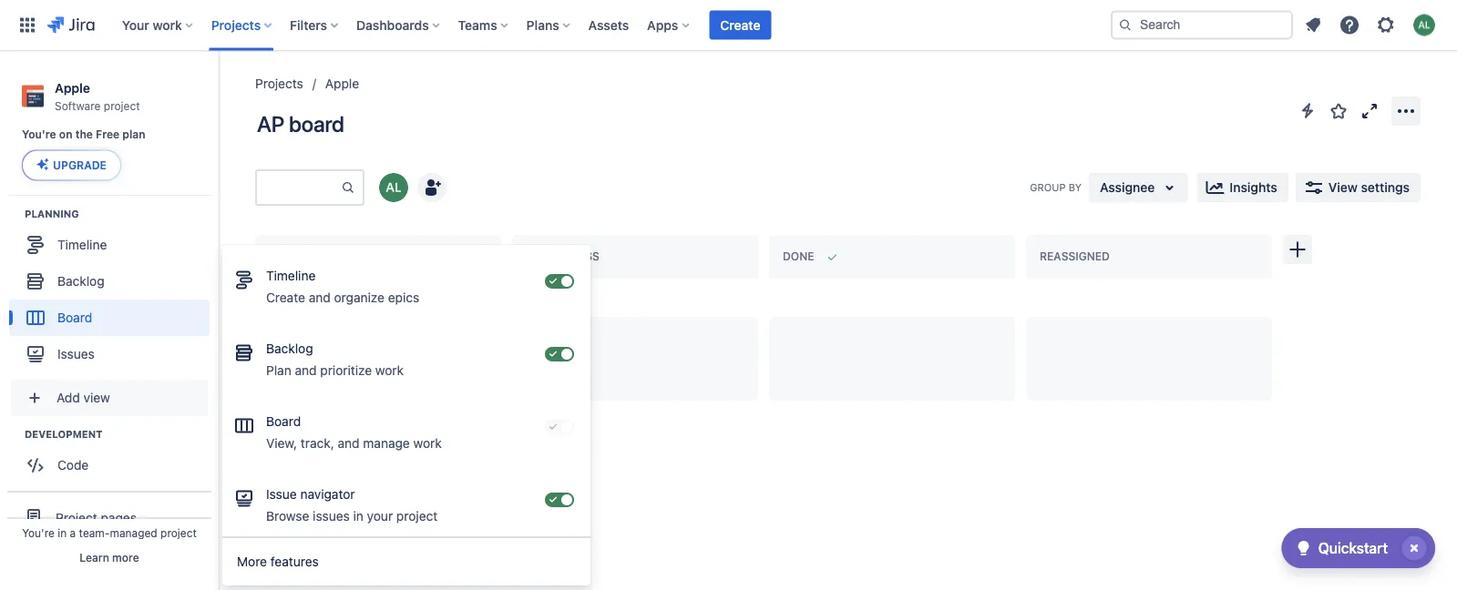 Task type: describe. For each thing, give the bounding box(es) containing it.
do
[[287, 250, 304, 263]]

plans button
[[521, 10, 578, 40]]

primary element
[[11, 0, 1111, 51]]

Search field
[[1111, 10, 1294, 40]]

to do
[[269, 250, 304, 263]]

upgrade
[[53, 159, 107, 172]]

board for board view, track, and manage work
[[266, 414, 301, 429]]

assignee
[[1100, 180, 1155, 195]]

group
[[1030, 182, 1066, 193]]

free
[[96, 128, 120, 141]]

teams button
[[453, 10, 516, 40]]

a
[[70, 527, 76, 540]]

dashboards
[[357, 17, 429, 32]]

track,
[[301, 436, 334, 451]]

1 horizontal spatial project
[[161, 527, 197, 540]]

in progress
[[526, 250, 600, 263]]

by
[[1069, 182, 1082, 193]]

backlog for backlog
[[57, 273, 105, 288]]

teams
[[458, 17, 497, 32]]

work inside popup button
[[153, 17, 182, 32]]

projects link
[[255, 73, 303, 95]]

quickstart button
[[1282, 529, 1436, 569]]

development
[[25, 428, 103, 440]]

star ap board image
[[1328, 100, 1350, 122]]

edit image
[[182, 506, 204, 528]]

ap
[[257, 111, 284, 137]]

view
[[1329, 180, 1358, 195]]

timeline link
[[9, 226, 210, 263]]

your work button
[[116, 10, 200, 40]]

insights button
[[1197, 173, 1289, 202]]

create issue button
[[260, 323, 497, 356]]

Search this board text field
[[257, 171, 341, 204]]

view
[[83, 390, 110, 405]]

sidebar navigation image
[[199, 73, 239, 109]]

apple software project
[[55, 80, 140, 112]]

managed
[[110, 527, 157, 540]]

the
[[75, 128, 93, 141]]

issues link
[[9, 336, 210, 372]]

plan
[[266, 363, 291, 378]]

timeline create and organize epics
[[266, 268, 420, 305]]

board
[[289, 111, 344, 137]]

banner containing your work
[[0, 0, 1458, 51]]

help image
[[1339, 14, 1361, 36]]

settings
[[1362, 180, 1410, 195]]

browse
[[266, 509, 309, 524]]

learn
[[80, 552, 109, 564]]

create button
[[710, 10, 772, 40]]

create for create
[[721, 17, 761, 32]]

more features link
[[222, 544, 591, 581]]

in
[[526, 250, 537, 263]]

apple for apple
[[325, 76, 359, 91]]

create inside timeline create and organize epics
[[266, 290, 305, 305]]

issue
[[266, 487, 297, 502]]

and for timeline
[[309, 290, 331, 305]]

your
[[122, 17, 149, 32]]

add
[[57, 390, 80, 405]]

appswitcher icon image
[[16, 14, 38, 36]]

planning group
[[9, 206, 218, 378]]

prioritize
[[320, 363, 372, 378]]

projects button
[[206, 10, 279, 40]]

more features
[[237, 555, 319, 570]]

more features group
[[222, 537, 591, 586]]

settings image
[[1376, 14, 1398, 36]]

backlog plan and prioritize work
[[266, 341, 404, 378]]

your
[[367, 509, 393, 524]]

view settings button
[[1296, 173, 1421, 202]]

unassigned
[[273, 290, 343, 305]]

dashboards button
[[351, 10, 447, 40]]

more
[[237, 555, 267, 570]]

create issue
[[285, 331, 360, 346]]

more
[[112, 552, 139, 564]]

plan
[[122, 128, 145, 141]]

done
[[783, 250, 814, 263]]

organize
[[334, 290, 385, 305]]

learn more button
[[80, 551, 139, 565]]

development group
[[9, 427, 218, 489]]

0 horizontal spatial in
[[58, 527, 67, 540]]

timeline for timeline create and organize epics
[[266, 268, 316, 284]]

navigator
[[300, 487, 355, 502]]

you're for you're on the free plan
[[22, 128, 56, 141]]

on
[[59, 128, 72, 141]]

create for create issue
[[285, 331, 326, 346]]

plans
[[527, 17, 559, 32]]

unassigned (no issues)
[[273, 290, 415, 305]]

issue
[[329, 331, 360, 346]]

apple lee image
[[379, 173, 408, 202]]



Task type: vqa. For each thing, say whether or not it's contained in the screenshot.


Task type: locate. For each thing, give the bounding box(es) containing it.
search image
[[1119, 18, 1133, 32]]

projects for projects popup button
[[211, 17, 261, 32]]

0 vertical spatial projects
[[211, 17, 261, 32]]

1 vertical spatial and
[[295, 363, 317, 378]]

progress
[[540, 250, 600, 263]]

insights image
[[1205, 177, 1227, 199]]

1 vertical spatial backlog
[[266, 341, 313, 356]]

your profile and settings image
[[1414, 14, 1436, 36]]

to do element
[[269, 250, 304, 263]]

ap board
[[257, 111, 344, 137]]

apple link
[[325, 73, 359, 95]]

board inside board view, track, and manage work
[[266, 414, 301, 429]]

in left your
[[353, 509, 364, 524]]

you're on the free plan
[[22, 128, 145, 141]]

and for backlog
[[295, 363, 317, 378]]

work right the your
[[153, 17, 182, 32]]

issues)
[[373, 290, 415, 305]]

0 horizontal spatial work
[[153, 17, 182, 32]]

in left a
[[58, 527, 67, 540]]

and inside backlog plan and prioritize work
[[295, 363, 317, 378]]

add people image
[[421, 177, 443, 199]]

code link
[[9, 447, 210, 483]]

2 vertical spatial create
[[285, 331, 326, 346]]

create left issue on the left bottom
[[285, 331, 326, 346]]

work down create issue button
[[376, 363, 404, 378]]

backlog inside planning group
[[57, 273, 105, 288]]

0 vertical spatial timeline
[[57, 237, 107, 252]]

1 vertical spatial in
[[58, 527, 67, 540]]

1 vertical spatial you're
[[22, 527, 55, 540]]

manage
[[363, 436, 410, 451]]

assets
[[589, 17, 629, 32]]

you're left "on"
[[22, 128, 56, 141]]

notifications image
[[1303, 14, 1325, 36]]

view,
[[266, 436, 297, 451]]

2 horizontal spatial work
[[413, 436, 442, 451]]

project
[[56, 510, 97, 526]]

2 horizontal spatial project
[[397, 509, 438, 524]]

project pages
[[56, 510, 137, 526]]

timeline for timeline
[[57, 237, 107, 252]]

issue navigator browse issues in your project
[[266, 487, 438, 524]]

0 horizontal spatial board
[[57, 310, 92, 325]]

0 vertical spatial and
[[309, 290, 331, 305]]

work right manage
[[413, 436, 442, 451]]

and left organize
[[309, 290, 331, 305]]

board view, track, and manage work
[[266, 414, 442, 451]]

1 horizontal spatial board
[[266, 414, 301, 429]]

and right plan
[[295, 363, 317, 378]]

insights
[[1230, 180, 1278, 195]]

1 horizontal spatial backlog
[[266, 341, 313, 356]]

automations menu button icon image
[[1297, 100, 1319, 122]]

you're for you're in a team-managed project
[[22, 527, 55, 540]]

quickstart
[[1319, 540, 1388, 557]]

backlog
[[57, 273, 105, 288], [266, 341, 313, 356]]

1 vertical spatial project
[[397, 509, 438, 524]]

0 horizontal spatial apple
[[55, 80, 90, 95]]

more image
[[1396, 100, 1418, 122]]

enter full screen image
[[1359, 100, 1381, 122]]

create down to do element
[[266, 290, 305, 305]]

apps
[[647, 17, 679, 32]]

you're left a
[[22, 527, 55, 540]]

create column image
[[1287, 239, 1309, 261]]

work inside backlog plan and prioritize work
[[376, 363, 404, 378]]

0 vertical spatial create
[[721, 17, 761, 32]]

1 vertical spatial projects
[[255, 76, 303, 91]]

create inside button
[[285, 331, 326, 346]]

1 vertical spatial work
[[376, 363, 404, 378]]

1 vertical spatial board
[[266, 414, 301, 429]]

reassigned
[[1040, 250, 1110, 263]]

projects
[[211, 17, 261, 32], [255, 76, 303, 91]]

timeline inside timeline create and organize epics
[[266, 268, 316, 284]]

planning image
[[3, 203, 25, 225]]

board for board
[[57, 310, 92, 325]]

1 horizontal spatial in
[[353, 509, 364, 524]]

check image
[[1293, 538, 1315, 560]]

0 horizontal spatial timeline
[[57, 237, 107, 252]]

0 horizontal spatial project
[[104, 99, 140, 112]]

0 vertical spatial work
[[153, 17, 182, 32]]

work
[[153, 17, 182, 32], [376, 363, 404, 378], [413, 436, 442, 451]]

0 vertical spatial board
[[57, 310, 92, 325]]

apps button
[[642, 10, 697, 40]]

dismiss quickstart image
[[1400, 534, 1429, 563]]

issues
[[57, 346, 95, 361]]

features
[[271, 555, 319, 570]]

backlog down timeline link in the top of the page
[[57, 273, 105, 288]]

project pages link
[[7, 498, 212, 538]]

and inside timeline create and organize epics
[[309, 290, 331, 305]]

2 vertical spatial project
[[161, 527, 197, 540]]

you're in a team-managed project
[[22, 527, 197, 540]]

0 vertical spatial backlog
[[57, 273, 105, 288]]

timeline
[[57, 237, 107, 252], [266, 268, 316, 284]]

add view
[[57, 390, 110, 405]]

project
[[104, 99, 140, 112], [397, 509, 438, 524], [161, 527, 197, 540]]

team-
[[79, 527, 110, 540]]

filters button
[[285, 10, 346, 40]]

timeline down planning
[[57, 237, 107, 252]]

assignee button
[[1089, 173, 1188, 202]]

apple
[[325, 76, 359, 91], [55, 80, 90, 95]]

planning
[[25, 208, 79, 220]]

jira image
[[47, 14, 95, 36], [47, 14, 95, 36]]

view settings
[[1329, 180, 1410, 195]]

project inside the apple software project
[[104, 99, 140, 112]]

project right your
[[397, 509, 438, 524]]

backlog for backlog plan and prioritize work
[[266, 341, 313, 356]]

1 vertical spatial timeline
[[266, 268, 316, 284]]

projects up sidebar navigation icon
[[211, 17, 261, 32]]

1 horizontal spatial apple
[[325, 76, 359, 91]]

and inside board view, track, and manage work
[[338, 436, 360, 451]]

(no
[[350, 290, 370, 305]]

add view button
[[11, 380, 208, 416]]

projects inside projects popup button
[[211, 17, 261, 32]]

you're
[[22, 128, 56, 141], [22, 527, 55, 540]]

projects up ap
[[255, 76, 303, 91]]

0 horizontal spatial backlog
[[57, 273, 105, 288]]

apple inside the apple software project
[[55, 80, 90, 95]]

group by
[[1030, 182, 1082, 193]]

assets link
[[583, 10, 635, 40]]

your work
[[122, 17, 182, 32]]

board inside planning group
[[57, 310, 92, 325]]

backlog inside backlog plan and prioritize work
[[266, 341, 313, 356]]

epics
[[388, 290, 420, 305]]

in
[[353, 509, 364, 524], [58, 527, 67, 540]]

2 vertical spatial and
[[338, 436, 360, 451]]

banner
[[0, 0, 1458, 51]]

backlog up plan
[[266, 341, 313, 356]]

0 vertical spatial project
[[104, 99, 140, 112]]

pages
[[101, 510, 137, 526]]

and right "track,"
[[338, 436, 360, 451]]

projects for the projects link
[[255, 76, 303, 91]]

in inside "issue navigator browse issues in your project"
[[353, 509, 364, 524]]

software
[[55, 99, 101, 112]]

1 you're from the top
[[22, 128, 56, 141]]

timeline down 'do'
[[266, 268, 316, 284]]

code
[[57, 458, 89, 473]]

work inside board view, track, and manage work
[[413, 436, 442, 451]]

project inside "issue navigator browse issues in your project"
[[397, 509, 438, 524]]

1 horizontal spatial timeline
[[266, 268, 316, 284]]

backlog link
[[9, 263, 210, 299]]

development image
[[3, 423, 25, 445]]

create inside button
[[721, 17, 761, 32]]

0 vertical spatial you're
[[22, 128, 56, 141]]

1 horizontal spatial work
[[376, 363, 404, 378]]

create right apps popup button at top
[[721, 17, 761, 32]]

timeline inside planning group
[[57, 237, 107, 252]]

issues
[[313, 509, 350, 524]]

apple up software
[[55, 80, 90, 95]]

2 you're from the top
[[22, 527, 55, 540]]

learn more
[[80, 552, 139, 564]]

board link
[[9, 299, 210, 336]]

1 vertical spatial create
[[266, 290, 305, 305]]

and
[[309, 290, 331, 305], [295, 363, 317, 378], [338, 436, 360, 451]]

project up plan
[[104, 99, 140, 112]]

board up view,
[[266, 414, 301, 429]]

to
[[269, 250, 284, 263]]

apple for apple software project
[[55, 80, 90, 95]]

project right managed
[[161, 527, 197, 540]]

upgrade button
[[23, 151, 120, 180]]

filters
[[290, 17, 327, 32]]

2 vertical spatial work
[[413, 436, 442, 451]]

board up "issues"
[[57, 310, 92, 325]]

apple up board
[[325, 76, 359, 91]]

0 vertical spatial in
[[353, 509, 364, 524]]



